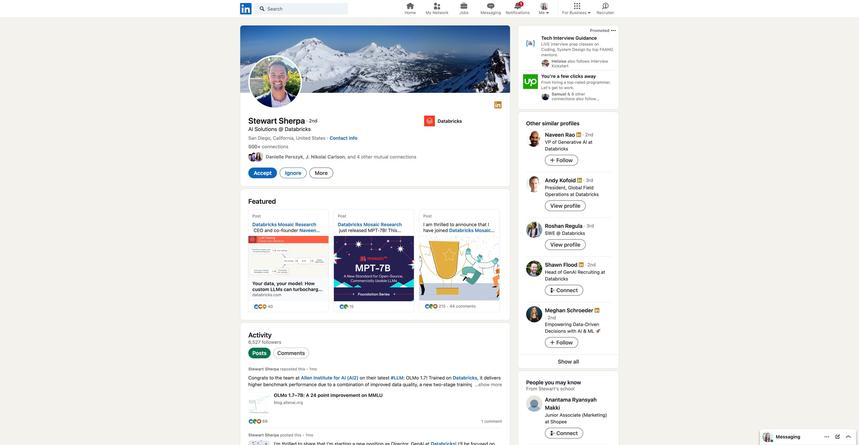 Task type: describe. For each thing, give the bounding box(es) containing it.
1 vertical spatial premium member image
[[577, 178, 582, 183]]

1 vertical spatial love image
[[256, 419, 262, 425]]

small image
[[545, 10, 550, 15]]

premium member image for naveen rao profile picture at the top right of the page
[[576, 133, 581, 137]]

background image image
[[240, 26, 510, 93]]

stewart sherpa image
[[248, 55, 302, 109]]

premium member image for shawn flood profile picture
[[579, 263, 584, 267]]

naveen rao profile picture image
[[526, 131, 542, 147]]

linkedin image
[[239, 2, 253, 16]]

celebrate image
[[252, 419, 258, 425]]

premium member image for naveen rao profile picture at the top right of the page
[[576, 133, 581, 137]]

like image for rightmost celebrate image
[[425, 304, 430, 309]]

stewart is a premium member image
[[494, 102, 502, 109]]

linkedin image
[[239, 2, 253, 16]]

2 view full post. image image from the top
[[248, 441, 270, 446]]

andy kofoid profile picture image
[[526, 177, 542, 193]]

1 horizontal spatial celebrate image
[[429, 304, 434, 309]]

no alternative text description for this image image
[[334, 236, 414, 302]]

for business image
[[587, 10, 592, 15]]

0 horizontal spatial celebrate image
[[343, 304, 349, 310]]

shawn flood profile picture image
[[526, 261, 542, 277]]

love image
[[433, 304, 438, 309]]

1 vertical spatial like image
[[248, 419, 254, 425]]



Task type: vqa. For each thing, say whether or not it's contained in the screenshot.
Employment
no



Task type: locate. For each thing, give the bounding box(es) containing it.
roshan regula profile picture image
[[526, 222, 542, 238]]

premium member image for meghan schroeder profile picture
[[595, 308, 599, 313]]

1 view full post. image image from the top
[[248, 392, 270, 414]]

insightful image
[[262, 304, 267, 310]]

0 vertical spatial love image
[[258, 304, 263, 310]]

select type of recent activity group
[[248, 348, 502, 359]]

view full post. image image down celebrate icon
[[248, 441, 270, 446]]

premium member image
[[576, 133, 581, 137], [577, 178, 582, 183], [579, 263, 584, 267]]

love image
[[258, 304, 263, 310], [256, 419, 262, 425]]

like image
[[254, 304, 259, 310], [248, 419, 254, 425]]

Search text field
[[254, 3, 348, 14]]

celebrate image
[[429, 304, 434, 309], [343, 304, 349, 310]]

claire pajot image
[[762, 432, 773, 443]]

claire pajot image
[[541, 2, 549, 10]]

meghan schroeder profile picture image
[[526, 307, 542, 323]]

premium member image for shawn flood profile picture
[[579, 263, 584, 267]]

1 horizontal spatial like image
[[425, 304, 430, 309]]

0 vertical spatial view full post. image image
[[248, 392, 270, 414]]

1 vertical spatial view full post. image image
[[248, 441, 270, 446]]

like image
[[425, 304, 430, 309], [339, 304, 345, 310]]

0 vertical spatial like image
[[254, 304, 259, 310]]

2 vertical spatial premium member image
[[579, 263, 584, 267]]

like image for celebrate image to the left
[[339, 304, 345, 310]]

0 horizontal spatial like image
[[339, 304, 345, 310]]

0 vertical spatial premium member image
[[576, 133, 581, 137]]

view full post. image image up celebrate icon
[[248, 392, 270, 414]]

premium member image
[[576, 133, 581, 137], [577, 178, 582, 183], [579, 263, 584, 267], [595, 308, 599, 313], [595, 308, 599, 313]]

view full post. image image
[[248, 392, 270, 414], [248, 441, 270, 446]]



